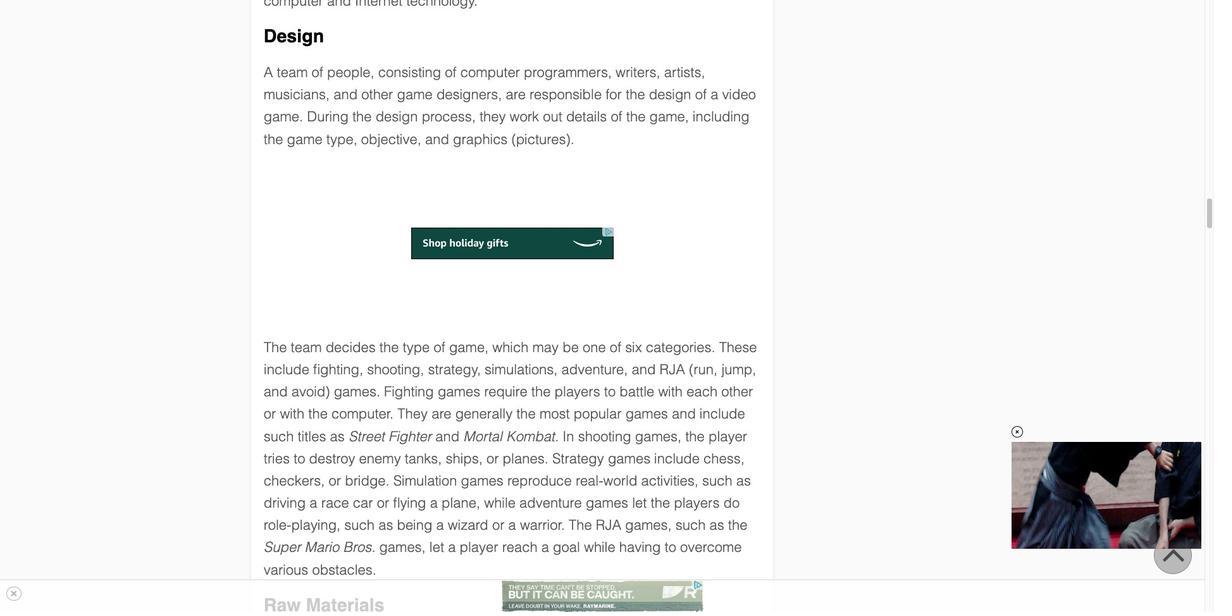 Task type: locate. For each thing, give the bounding box(es) containing it.
1 vertical spatial let
[[430, 540, 444, 556]]

a team of people, consisting of computer programmers, writers, artists, musicians, and other game designers, are responsible for the design of a video game. during the design process, they work out details of the game, including the game type, objective, and graphics (pictures).
[[264, 65, 757, 147]]

street
[[349, 429, 385, 445]]

may
[[533, 340, 559, 356]]

as left being
[[379, 518, 393, 534]]

are
[[506, 87, 526, 103], [432, 407, 452, 422]]

strategy,
[[428, 362, 481, 378]]

player
[[709, 429, 748, 445], [460, 540, 499, 556]]

design down the artists,
[[649, 87, 692, 103]]

0 horizontal spatial players
[[555, 384, 601, 400]]

1 horizontal spatial other
[[722, 384, 754, 400]]

advertisement region
[[411, 228, 614, 259], [501, 581, 704, 613]]

game, up the strategy,
[[449, 340, 489, 356]]

1 horizontal spatial players
[[674, 496, 720, 512]]

team inside a team of people, consisting of computer programmers, writers, artists, musicians, and other game designers, are responsible for the design of a video game. during the design process, they work out details of the game, including the game type, objective, and graphics (pictures).
[[277, 65, 308, 80]]

the
[[626, 87, 646, 103], [353, 109, 372, 125], [627, 109, 646, 125], [264, 131, 283, 147], [380, 340, 399, 356], [532, 384, 551, 400], [309, 407, 328, 422], [517, 407, 536, 422], [686, 429, 705, 445], [651, 496, 671, 512], [729, 518, 748, 534]]

programmers,
[[524, 65, 612, 80]]

team inside the team decides the type of game, which may be one of six categories. these include fighting, shooting, strategy, simulations, adventure, and rja (run, jump, and avoid) games. fighting games require the players to battle with each other or with the computer. they are generally the most popular games and include such titles as
[[291, 340, 322, 356]]

other down jump,
[[722, 384, 754, 400]]

0 horizontal spatial while
[[484, 496, 516, 512]]

1 vertical spatial players
[[674, 496, 720, 512]]

rja down categories.
[[660, 362, 686, 378]]

1 horizontal spatial with
[[659, 384, 683, 400]]

while up 'wizard'
[[484, 496, 516, 512]]

player up chess,
[[709, 429, 748, 445]]

games.
[[334, 384, 381, 400]]

1 horizontal spatial the
[[569, 518, 592, 534]]

with down the avoid)
[[280, 407, 305, 422]]

players
[[555, 384, 601, 400], [674, 496, 720, 512]]

let down world
[[633, 496, 647, 512]]

process,
[[422, 109, 476, 125]]

design
[[649, 87, 692, 103], [376, 109, 418, 125]]

include
[[264, 362, 310, 378], [700, 407, 746, 422], [655, 451, 700, 467]]

include inside in shooting games, the player tries to destroy enemy tanks, ships, or planes. strategy games include chess, checkers, or bridge. simulation games reproduce real-world activities, such as driving a race car or flying a plane, while adventure games let the players do role-playing, such as being a wizard or a warrior. the rja games, such as the
[[655, 451, 700, 467]]

1 vertical spatial games,
[[626, 518, 672, 534]]

do
[[724, 496, 740, 512]]

0 horizontal spatial design
[[376, 109, 418, 125]]

graphics
[[453, 131, 508, 147]]

(pictures).
[[512, 131, 575, 147]]

0 vertical spatial to
[[604, 384, 616, 400]]

games,
[[635, 429, 682, 445], [626, 518, 672, 534], [379, 540, 426, 556]]

0 horizontal spatial to
[[294, 451, 305, 467]]

super
[[264, 540, 301, 556]]

1 horizontal spatial rja
[[660, 362, 686, 378]]

to
[[604, 384, 616, 400], [294, 451, 305, 467], [665, 540, 677, 556]]

1 horizontal spatial to
[[604, 384, 616, 400]]

during
[[307, 109, 349, 125]]

0 vertical spatial rja
[[660, 362, 686, 378]]

of
[[312, 65, 323, 80], [445, 65, 457, 80], [696, 87, 707, 103], [611, 109, 623, 125], [434, 340, 446, 356], [610, 340, 622, 356]]

race
[[321, 496, 349, 512]]

the down activities,
[[651, 496, 671, 512]]

while right goal
[[584, 540, 616, 556]]

such
[[264, 429, 294, 445], [703, 473, 733, 489], [345, 518, 375, 534], [676, 518, 706, 534]]

reach
[[503, 540, 538, 556]]

warrior.
[[520, 518, 565, 534]]

0 vertical spatial players
[[555, 384, 601, 400]]

a
[[711, 87, 719, 103], [310, 496, 318, 512], [430, 496, 438, 512], [436, 518, 444, 534], [509, 518, 516, 534], [448, 540, 456, 556], [542, 540, 550, 556]]

2 vertical spatial games,
[[379, 540, 426, 556]]

let
[[633, 496, 647, 512], [430, 540, 444, 556]]

players inside the team decides the type of game, which may be one of six categories. these include fighting, shooting, strategy, simulations, adventure, and rja (run, jump, and avoid) games. fighting games require the players to battle with each other or with the computer. they are generally the most popular games and include such titles as
[[555, 384, 601, 400]]

(run,
[[689, 362, 718, 378]]

flying
[[393, 496, 426, 512]]

the up 'kombat.'
[[517, 407, 536, 422]]

1 vertical spatial while
[[584, 540, 616, 556]]

0 horizontal spatial game
[[287, 131, 323, 147]]

0 vertical spatial are
[[506, 87, 526, 103]]

games, let a player reach a goal while having to overcome various obstacles.
[[264, 540, 742, 578]]

with
[[659, 384, 683, 400], [280, 407, 305, 422]]

strategy
[[553, 451, 604, 467]]

game, down the artists,
[[650, 109, 689, 125]]

adventure
[[520, 496, 582, 512]]

as up 'destroy'
[[330, 429, 345, 445]]

bridge.
[[345, 473, 390, 489]]

let down being
[[430, 540, 444, 556]]

1 vertical spatial to
[[294, 451, 305, 467]]

planes.
[[503, 451, 549, 467]]

other down people,
[[362, 87, 393, 103]]

ships,
[[446, 451, 483, 467]]

games
[[438, 384, 481, 400], [626, 407, 668, 422], [608, 451, 651, 467], [461, 473, 504, 489], [586, 496, 629, 512]]

games, inside games, let a player reach a goal while having to overcome various obstacles.
[[379, 540, 426, 556]]

with left each
[[659, 384, 683, 400]]

while inside games, let a player reach a goal while having to overcome various obstacles.
[[584, 540, 616, 556]]

to inside in shooting games, the player tries to destroy enemy tanks, ships, or planes. strategy games include chess, checkers, or bridge. simulation games reproduce real-world activities, such as driving a race car or flying a plane, while adventure games let the players do role-playing, such as being a wizard or a warrior. the rja games, such as the
[[294, 451, 305, 467]]

world
[[604, 473, 638, 489]]

1 vertical spatial with
[[280, 407, 305, 422]]

1 horizontal spatial player
[[709, 429, 748, 445]]

are up street fighter and mortal kombat.
[[432, 407, 452, 422]]

in shooting games, the player tries to destroy enemy tanks, ships, or planes. strategy games include chess, checkers, or bridge. simulation games reproduce real-world activities, such as driving a race car or flying a plane, while adventure games let the players do role-playing, such as being a wizard or a warrior. the rja games, such as the
[[264, 429, 752, 534]]

a left 'race'
[[310, 496, 318, 512]]

as up do
[[737, 473, 752, 489]]

1 vertical spatial player
[[460, 540, 499, 556]]

0 vertical spatial team
[[277, 65, 308, 80]]

or
[[264, 407, 276, 422], [487, 451, 499, 467], [329, 473, 341, 489], [377, 496, 390, 512], [492, 518, 505, 534]]

rja
[[660, 362, 686, 378], [596, 518, 622, 534]]

0 horizontal spatial rja
[[596, 518, 622, 534]]

1 vertical spatial team
[[291, 340, 322, 356]]

0 vertical spatial game,
[[650, 109, 689, 125]]

0 horizontal spatial player
[[460, 540, 499, 556]]

of up musicians,
[[312, 65, 323, 80]]

1 horizontal spatial design
[[649, 87, 692, 103]]

the
[[264, 340, 287, 356], [569, 518, 592, 534]]

2 horizontal spatial to
[[665, 540, 677, 556]]

0 vertical spatial while
[[484, 496, 516, 512]]

2 vertical spatial to
[[665, 540, 677, 556]]

and down process,
[[425, 131, 449, 147]]

games, down being
[[379, 540, 426, 556]]

to right having
[[665, 540, 677, 556]]

design
[[264, 26, 324, 47]]

1 vertical spatial include
[[700, 407, 746, 422]]

0 horizontal spatial are
[[432, 407, 452, 422]]

0 vertical spatial game
[[397, 87, 433, 103]]

0 horizontal spatial game,
[[449, 340, 489, 356]]

1 horizontal spatial are
[[506, 87, 526, 103]]

2 vertical spatial include
[[655, 451, 700, 467]]

include up the avoid)
[[264, 362, 310, 378]]

0 horizontal spatial let
[[430, 540, 444, 556]]

games, up having
[[626, 518, 672, 534]]

1 vertical spatial the
[[569, 518, 592, 534]]

0 vertical spatial other
[[362, 87, 393, 103]]

0 vertical spatial let
[[633, 496, 647, 512]]

they
[[480, 109, 506, 125]]

tanks,
[[405, 451, 442, 467]]

0 horizontal spatial with
[[280, 407, 305, 422]]

game,
[[650, 109, 689, 125], [449, 340, 489, 356]]

0 horizontal spatial other
[[362, 87, 393, 103]]

0 vertical spatial player
[[709, 429, 748, 445]]

1 vertical spatial rja
[[596, 518, 622, 534]]

game down the game.
[[287, 131, 323, 147]]

let inside in shooting games, the player tries to destroy enemy tanks, ships, or planes. strategy games include chess, checkers, or bridge. simulation games reproduce real-world activities, such as driving a race car or flying a plane, while adventure games let the players do role-playing, such as being a wizard or a warrior. the rja games, such as the
[[633, 496, 647, 512]]

work
[[510, 109, 539, 125]]

other inside a team of people, consisting of computer programmers, writers, artists, musicians, and other game designers, are responsible for the design of a video game. during the design process, they work out details of the game, including the game type, objective, and graphics (pictures).
[[362, 87, 393, 103]]

0 vertical spatial the
[[264, 340, 287, 356]]

in
[[563, 429, 575, 445]]

1 horizontal spatial game,
[[650, 109, 689, 125]]

checkers,
[[264, 473, 325, 489]]

1 vertical spatial other
[[722, 384, 754, 400]]

team up musicians,
[[277, 65, 308, 80]]

of down the artists,
[[696, 87, 707, 103]]

or up tries
[[264, 407, 276, 422]]

are up work
[[506, 87, 526, 103]]

titles
[[298, 429, 326, 445]]

players left do
[[674, 496, 720, 512]]

such up overcome
[[676, 518, 706, 534]]

while
[[484, 496, 516, 512], [584, 540, 616, 556]]

to right tries
[[294, 451, 305, 467]]

people,
[[327, 65, 375, 80]]

1 horizontal spatial game
[[397, 87, 433, 103]]

0 vertical spatial include
[[264, 362, 310, 378]]

such up tries
[[264, 429, 294, 445]]

team
[[277, 65, 308, 80], [291, 340, 322, 356]]

1 horizontal spatial while
[[584, 540, 616, 556]]

and up battle
[[632, 362, 656, 378]]

the up "titles"
[[309, 407, 328, 422]]

player down 'wizard'
[[460, 540, 499, 556]]

a up including at the right top of the page
[[711, 87, 719, 103]]

0 vertical spatial with
[[659, 384, 683, 400]]

1 horizontal spatial let
[[633, 496, 647, 512]]

and down people,
[[334, 87, 358, 103]]

bros.
[[343, 540, 376, 556]]

include down each
[[700, 407, 746, 422]]

the up shooting,
[[380, 340, 399, 356]]

rja inside the team decides the type of game, which may be one of six categories. these include fighting, shooting, strategy, simulations, adventure, and rja (run, jump, and avoid) games. fighting games require the players to battle with each other or with the computer. they are generally the most popular games and include such titles as
[[660, 362, 686, 378]]

team for a
[[277, 65, 308, 80]]

to up the popular on the bottom of page
[[604, 384, 616, 400]]

players down adventure,
[[555, 384, 601, 400]]

team up fighting,
[[291, 340, 322, 356]]

0 vertical spatial design
[[649, 87, 692, 103]]

1 vertical spatial are
[[432, 407, 452, 422]]

or down mortal
[[487, 451, 499, 467]]

six
[[626, 340, 642, 356]]

the up the type,
[[353, 109, 372, 125]]

for
[[606, 87, 622, 103]]

a inside a team of people, consisting of computer programmers, writers, artists, musicians, and other game designers, are responsible for the design of a video game. during the design process, they work out details of the game, including the game type, objective, and graphics (pictures).
[[711, 87, 719, 103]]

0 horizontal spatial the
[[264, 340, 287, 356]]

type
[[403, 340, 430, 356]]

the up chess,
[[686, 429, 705, 445]]

various
[[264, 563, 309, 578]]

details
[[567, 109, 607, 125]]

such up bros.
[[345, 518, 375, 534]]

game down consisting
[[397, 87, 433, 103]]

design up objective, on the top left of the page
[[376, 109, 418, 125]]

rja up having
[[596, 518, 622, 534]]

include for the team decides the type of game, which may be one of six categories. these include fighting, shooting, strategy, simulations, adventure, and rja (run, jump, and avoid) games. fighting games require the players to battle with each other or with the computer. they are generally the most popular games and include such titles as
[[264, 362, 310, 378]]

games, up activities,
[[635, 429, 682, 445]]

1 vertical spatial game,
[[449, 340, 489, 356]]

include up activities,
[[655, 451, 700, 467]]



Task type: vqa. For each thing, say whether or not it's contained in the screenshot.
average
no



Task type: describe. For each thing, give the bounding box(es) containing it.
simulation
[[394, 473, 457, 489]]

artists,
[[665, 65, 706, 80]]

such down chess,
[[703, 473, 733, 489]]

1 vertical spatial design
[[376, 109, 418, 125]]

games down world
[[586, 496, 629, 512]]

the inside the team decides the type of game, which may be one of six categories. these include fighting, shooting, strategy, simulations, adventure, and rja (run, jump, and avoid) games. fighting games require the players to battle with each other or with the computer. they are generally the most popular games and include such titles as
[[264, 340, 287, 356]]

×
[[10, 588, 18, 601]]

other inside the team decides the type of game, which may be one of six categories. these include fighting, shooting, strategy, simulations, adventure, and rja (run, jump, and avoid) games. fighting games require the players to battle with each other or with the computer. they are generally the most popular games and include such titles as
[[722, 384, 754, 400]]

categories.
[[646, 340, 716, 356]]

to inside games, let a player reach a goal while having to overcome various obstacles.
[[665, 540, 677, 556]]

each
[[687, 384, 718, 400]]

are inside the team decides the type of game, which may be one of six categories. these include fighting, shooting, strategy, simulations, adventure, and rja (run, jump, and avoid) games. fighting games require the players to battle with each other or with the computer. they are generally the most popular games and include such titles as
[[432, 407, 452, 422]]

computer
[[461, 65, 520, 80]]

street fighter and mortal kombat.
[[349, 429, 559, 445]]

the down the game.
[[264, 131, 283, 147]]

of left six at the bottom
[[610, 340, 622, 356]]

most
[[540, 407, 570, 422]]

having
[[620, 540, 661, 556]]

a left goal
[[542, 540, 550, 556]]

wizard
[[448, 518, 489, 534]]

of down for
[[611, 109, 623, 125]]

the team decides the type of game, which may be one of six categories. these include fighting, shooting, strategy, simulations, adventure, and rja (run, jump, and avoid) games. fighting games require the players to battle with each other or with the computer. they are generally the most popular games and include such titles as
[[264, 340, 758, 445]]

or inside the team decides the type of game, which may be one of six categories. these include fighting, shooting, strategy, simulations, adventure, and rja (run, jump, and avoid) games. fighting games require the players to battle with each other or with the computer. they are generally the most popular games and include such titles as
[[264, 407, 276, 422]]

game, inside the team decides the type of game, which may be one of six categories. these include fighting, shooting, strategy, simulations, adventure, and rja (run, jump, and avoid) games. fighting games require the players to battle with each other or with the computer. they are generally the most popular games and include such titles as
[[449, 340, 489, 356]]

or up 'race'
[[329, 473, 341, 489]]

avoid)
[[292, 384, 330, 400]]

fighting
[[384, 384, 434, 400]]

consisting
[[378, 65, 441, 80]]

musicians,
[[264, 87, 330, 103]]

fighting,
[[313, 362, 363, 378]]

or right 'wizard'
[[492, 518, 505, 534]]

battle
[[620, 384, 655, 400]]

decides
[[326, 340, 376, 356]]

1 vertical spatial advertisement region
[[501, 581, 704, 613]]

require
[[484, 384, 528, 400]]

adventure,
[[562, 362, 628, 378]]

a right being
[[436, 518, 444, 534]]

including
[[693, 109, 750, 125]]

0 vertical spatial advertisement region
[[411, 228, 614, 259]]

player inside in shooting games, the player tries to destroy enemy tanks, ships, or planes. strategy games include chess, checkers, or bridge. simulation games reproduce real-world activities, such as driving a race car or flying a plane, while adventure games let the players do role-playing, such as being a wizard or a warrior. the rja games, such as the
[[709, 429, 748, 445]]

games up world
[[608, 451, 651, 467]]

a down 'wizard'
[[448, 540, 456, 556]]

fighter
[[389, 429, 432, 445]]

activities,
[[642, 473, 699, 489]]

game.
[[264, 109, 303, 125]]

mortal
[[464, 429, 503, 445]]

such inside the team decides the type of game, which may be one of six categories. these include fighting, shooting, strategy, simulations, adventure, and rja (run, jump, and avoid) games. fighting games require the players to battle with each other or with the computer. they are generally the most popular games and include such titles as
[[264, 429, 294, 445]]

shooting,
[[367, 362, 424, 378]]

out
[[543, 109, 563, 125]]

players inside in shooting games, the player tries to destroy enemy tanks, ships, or planes. strategy games include chess, checkers, or bridge. simulation games reproduce real-world activities, such as driving a race car or flying a plane, while adventure games let the players do role-playing, such as being a wizard or a warrior. the rja games, such as the
[[674, 496, 720, 512]]

0 vertical spatial games,
[[635, 429, 682, 445]]

the right for
[[626, 87, 646, 103]]

games down battle
[[626, 407, 668, 422]]

writers,
[[616, 65, 661, 80]]

the down do
[[729, 518, 748, 534]]

let inside games, let a player reach a goal while having to overcome various obstacles.
[[430, 540, 444, 556]]

these
[[720, 340, 758, 356]]

as inside the team decides the type of game, which may be one of six categories. these include fighting, shooting, strategy, simulations, adventure, and rja (run, jump, and avoid) games. fighting games require the players to battle with each other or with the computer. they are generally the most popular games and include such titles as
[[330, 429, 345, 445]]

obstacles.
[[312, 563, 377, 578]]

generally
[[456, 407, 513, 422]]

to inside the team decides the type of game, which may be one of six categories. these include fighting, shooting, strategy, simulations, adventure, and rja (run, jump, and avoid) games. fighting games require the players to battle with each other or with the computer. they are generally the most popular games and include such titles as
[[604, 384, 616, 400]]

games down the strategy,
[[438, 384, 481, 400]]

simulations,
[[485, 362, 558, 378]]

a down simulation
[[430, 496, 438, 512]]

be
[[563, 340, 579, 356]]

computer.
[[332, 407, 394, 422]]

shooting
[[578, 429, 632, 445]]

and up 'ships,'
[[436, 429, 460, 445]]

of up the designers,
[[445, 65, 457, 80]]

being
[[397, 518, 433, 534]]

they
[[398, 407, 428, 422]]

chess,
[[704, 451, 745, 467]]

the up most
[[532, 384, 551, 400]]

game, inside a team of people, consisting of computer programmers, writers, artists, musicians, and other game designers, are responsible for the design of a video game. during the design process, they work out details of the game, including the game type, objective, and graphics (pictures).
[[650, 109, 689, 125]]

designers,
[[437, 87, 502, 103]]

popular
[[574, 407, 622, 422]]

type,
[[327, 131, 358, 147]]

jump,
[[722, 362, 757, 378]]

driving
[[264, 496, 306, 512]]

playing,
[[291, 518, 341, 534]]

real-
[[576, 473, 604, 489]]

of right type at the left
[[434, 340, 446, 356]]

video player application
[[1012, 443, 1202, 550]]

responsible
[[530, 87, 602, 103]]

rja inside in shooting games, the player tries to destroy enemy tanks, ships, or planes. strategy games include chess, checkers, or bridge. simulation games reproduce real-world activities, such as driving a race car or flying a plane, while adventure games let the players do role-playing, such as being a wizard or a warrior. the rja games, such as the
[[596, 518, 622, 534]]

while inside in shooting games, the player tries to destroy enemy tanks, ships, or planes. strategy games include chess, checkers, or bridge. simulation games reproduce real-world activities, such as driving a race car or flying a plane, while adventure games let the players do role-playing, such as being a wizard or a warrior. the rja games, such as the
[[484, 496, 516, 512]]

enemy
[[359, 451, 401, 467]]

plane,
[[442, 496, 481, 512]]

and down each
[[672, 407, 696, 422]]

games down 'ships,'
[[461, 473, 504, 489]]

include for in shooting games, the player tries to destroy enemy tanks, ships, or planes. strategy games include chess, checkers, or bridge. simulation games reproduce real-world activities, such as driving a race car or flying a plane, while adventure games let the players do role-playing, such as being a wizard or a warrior. the rja games, such as the
[[655, 451, 700, 467]]

player inside games, let a player reach a goal while having to overcome various obstacles.
[[460, 540, 499, 556]]

and left the avoid)
[[264, 384, 288, 400]]

or right car
[[377, 496, 390, 512]]

the inside in shooting games, the player tries to destroy enemy tanks, ships, or planes. strategy games include chess, checkers, or bridge. simulation games reproduce real-world activities, such as driving a race car or flying a plane, while adventure games let the players do role-playing, such as being a wizard or a warrior. the rja games, such as the
[[569, 518, 592, 534]]

destroy
[[309, 451, 355, 467]]

tries
[[264, 451, 290, 467]]

1 vertical spatial game
[[287, 131, 323, 147]]

car
[[353, 496, 373, 512]]

kombat.
[[506, 429, 559, 445]]

a
[[264, 65, 273, 80]]

video
[[723, 87, 757, 103]]

super mario bros.
[[264, 540, 376, 556]]

overcome
[[681, 540, 742, 556]]

mario
[[305, 540, 339, 556]]

role-
[[264, 518, 291, 534]]

team for the
[[291, 340, 322, 356]]

goal
[[553, 540, 580, 556]]

a up reach
[[509, 518, 516, 534]]

as up overcome
[[710, 518, 725, 534]]

one
[[583, 340, 606, 356]]

objective,
[[361, 131, 422, 147]]

the down writers,
[[627, 109, 646, 125]]

reproduce
[[508, 473, 572, 489]]

are inside a team of people, consisting of computer programmers, writers, artists, musicians, and other game designers, are responsible for the design of a video game. during the design process, they work out details of the game, including the game type, objective, and graphics (pictures).
[[506, 87, 526, 103]]

which
[[493, 340, 529, 356]]



